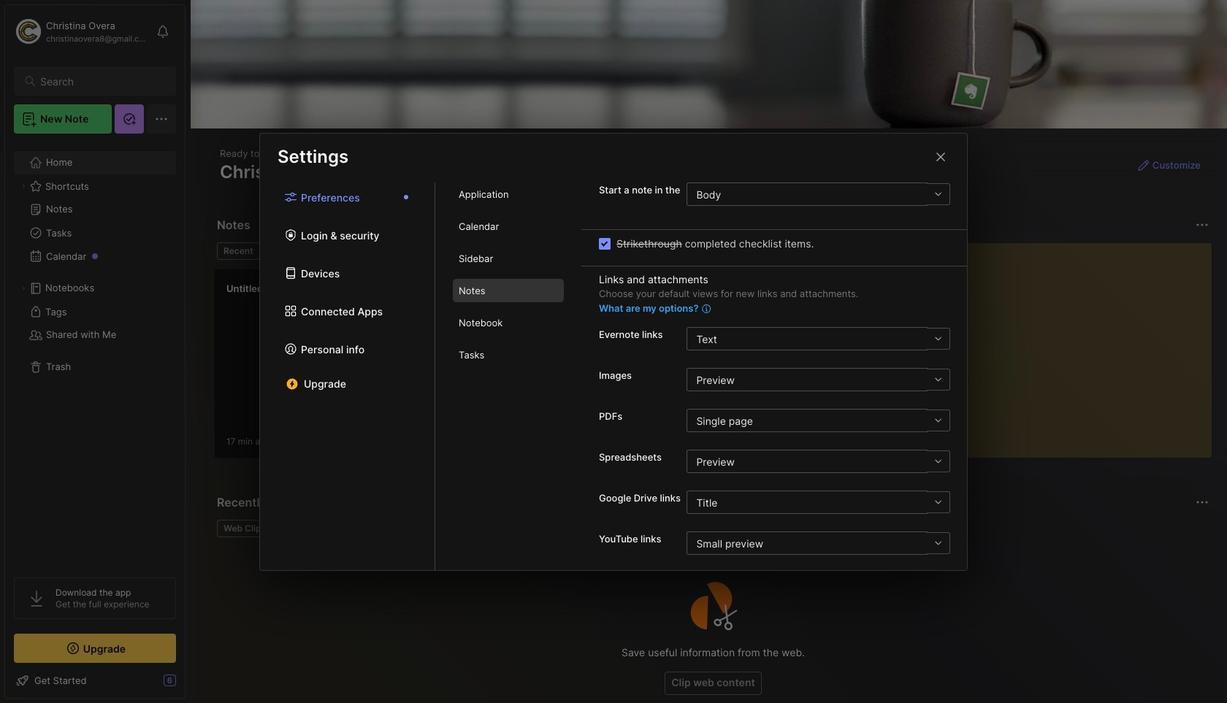 Task type: describe. For each thing, give the bounding box(es) containing it.
Select33 checkbox
[[599, 238, 611, 249]]

main element
[[0, 0, 190, 704]]

Start a new note in the body or title. field
[[687, 183, 950, 206]]

Choose default view option for PDFs field
[[687, 409, 950, 433]]

expand notebooks image
[[19, 284, 28, 293]]



Task type: locate. For each thing, give the bounding box(es) containing it.
Choose default view option for Images field
[[687, 368, 950, 392]]

tree inside main element
[[5, 142, 185, 565]]

none search field inside main element
[[40, 72, 163, 90]]

tab list
[[260, 183, 435, 570], [435, 183, 582, 570], [217, 243, 868, 260]]

Choose default view option for Google Drive links field
[[687, 491, 950, 514]]

Choose default view option for Spreadsheets field
[[687, 450, 950, 473]]

Choose default view option for Evernote links field
[[687, 327, 950, 351]]

Choose default view option for YouTube links field
[[687, 532, 950, 555]]

close image
[[932, 148, 950, 165]]

tab
[[453, 183, 564, 206], [453, 215, 564, 238], [217, 243, 260, 260], [266, 243, 325, 260], [453, 247, 564, 270], [453, 279, 564, 302], [453, 311, 564, 335], [453, 343, 564, 367], [217, 520, 273, 538]]

Start writing… text field
[[904, 243, 1211, 446]]

Search text field
[[40, 75, 163, 88]]

None search field
[[40, 72, 163, 90]]

tree
[[5, 142, 185, 565]]

row group
[[214, 269, 740, 468]]



Task type: vqa. For each thing, say whether or not it's contained in the screenshot.
Choose default view option for Images field
yes



